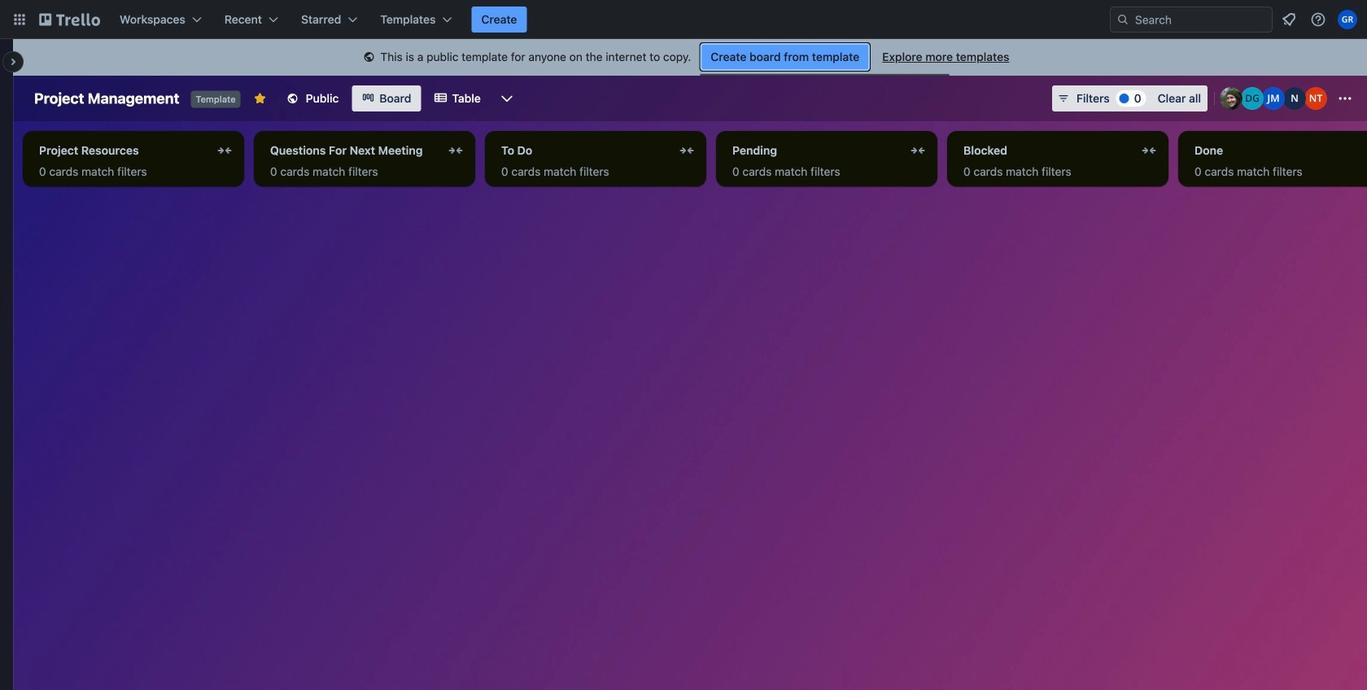 Task type: vqa. For each thing, say whether or not it's contained in the screenshot.
add icon
no



Task type: describe. For each thing, give the bounding box(es) containing it.
jordan mirchev (jordan_mirchev) image
[[1262, 87, 1285, 110]]

show menu image
[[1337, 90, 1354, 107]]

search image
[[1117, 13, 1130, 26]]

Search field
[[1130, 8, 1272, 31]]

sm image
[[361, 50, 377, 66]]

devan goldstein (devangoldstein2) image
[[1241, 87, 1264, 110]]

caity (caity) image
[[1220, 87, 1243, 110]]

nicole tang (nicoletang31) image
[[1305, 87, 1327, 110]]

2 collapse list image from the left
[[677, 141, 697, 160]]

Board name text field
[[26, 85, 188, 112]]

4 collapse list image from the left
[[1139, 141, 1159, 160]]

customize views image
[[499, 90, 515, 107]]



Task type: locate. For each thing, give the bounding box(es) containing it.
back to home image
[[39, 7, 100, 33]]

None text field
[[723, 138, 905, 164], [954, 138, 1136, 164], [1185, 138, 1367, 164], [723, 138, 905, 164], [954, 138, 1136, 164], [1185, 138, 1367, 164]]

None text field
[[29, 138, 212, 164], [260, 138, 443, 164], [492, 138, 674, 164], [29, 138, 212, 164], [260, 138, 443, 164], [492, 138, 674, 164]]

open information menu image
[[1310, 11, 1327, 28]]

0 notifications image
[[1279, 10, 1299, 29]]

greg robinson (gregrobinson96) image
[[1338, 10, 1358, 29]]

primary element
[[0, 0, 1367, 39]]

collapse list image
[[215, 141, 234, 160]]

star or unstar board image
[[254, 92, 267, 105]]

1 collapse list image from the left
[[446, 141, 466, 160]]

3 collapse list image from the left
[[908, 141, 928, 160]]

nic (nicoletollefson1) image
[[1284, 87, 1306, 110]]

collapse list image
[[446, 141, 466, 160], [677, 141, 697, 160], [908, 141, 928, 160], [1139, 141, 1159, 160]]



